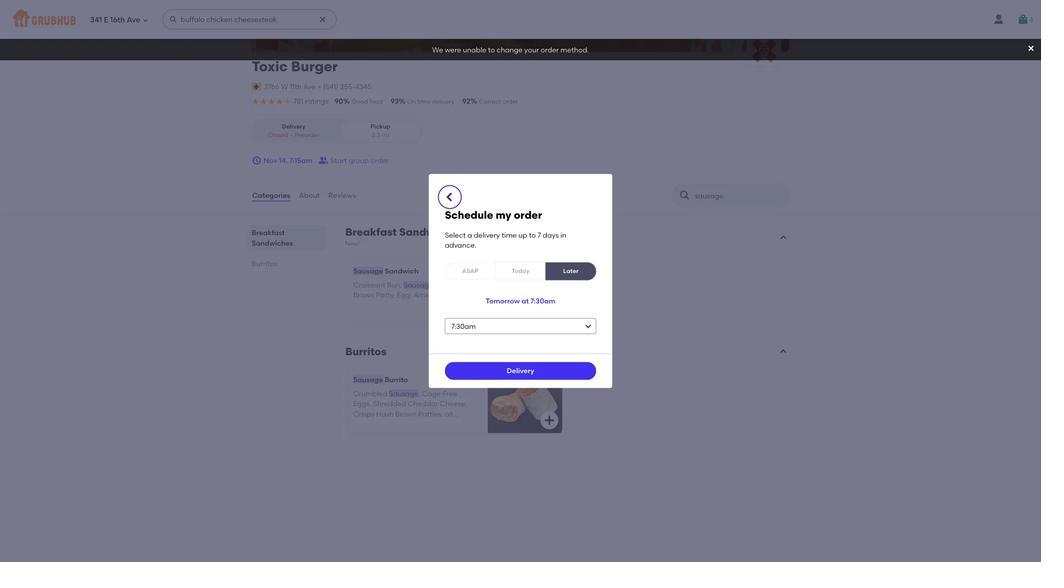 Task type: locate. For each thing, give the bounding box(es) containing it.
unable
[[463, 45, 487, 54]]

1 vertical spatial delivery
[[507, 367, 535, 375]]

2 horizontal spatial svg image
[[319, 15, 327, 23]]

cheese,
[[440, 400, 468, 408]]

0 vertical spatial a
[[468, 231, 472, 239]]

burritos down breakfast sandwiches on the top left of the page
[[252, 259, 278, 268]]

delivery for delivery closed • preorder
[[282, 123, 306, 130]]

ratings
[[305, 97, 329, 106]]

ave right 11th
[[304, 83, 316, 91]]

closed
[[268, 132, 288, 139]]

sausage up croissant
[[354, 267, 383, 275]]

new!
[[346, 240, 360, 247]]

eggs,
[[354, 400, 372, 408]]

burritos
[[252, 259, 278, 268], [346, 345, 387, 358]]

burritos inside button
[[346, 345, 387, 358]]

0 vertical spatial hash
[[437, 281, 454, 289]]

0 vertical spatial free
[[443, 390, 458, 398]]

1 horizontal spatial sandwiches
[[400, 226, 463, 239]]

today button
[[496, 262, 546, 280]]

time left up
[[502, 231, 517, 239]]

brown inside ', hash brown patty, egg, american cheese'
[[354, 291, 375, 299]]

nov 14, 7:15am button
[[252, 152, 313, 170]]

hash up american
[[437, 281, 454, 289]]

free
[[443, 390, 458, 398], [354, 430, 368, 438]]

16th
[[110, 16, 125, 24]]

0 horizontal spatial •
[[290, 132, 293, 139]]

sandwiches up burritos tab
[[252, 239, 293, 247]]

0 vertical spatial delivery
[[432, 98, 455, 105]]

today
[[512, 267, 530, 275]]

0 vertical spatial to
[[488, 45, 495, 54]]

0 horizontal spatial brown
[[354, 291, 375, 299]]

1 horizontal spatial to
[[529, 231, 536, 239]]

1 horizontal spatial hash
[[437, 281, 454, 289]]

ave inside button
[[304, 83, 316, 91]]

main navigation navigation
[[0, 0, 1042, 39]]

4 button
[[1018, 10, 1034, 28]]

order
[[541, 45, 559, 54], [503, 98, 519, 105], [371, 156, 389, 165], [514, 209, 543, 221]]

about button
[[299, 178, 321, 214]]

change
[[497, 45, 523, 54]]

we were unable to change your order method.
[[433, 45, 589, 54]]

14,
[[279, 156, 288, 165]]

crumbled
[[354, 390, 388, 398]]

a left flour
[[395, 420, 399, 428]]

delivery for delivery
[[507, 367, 535, 375]]

1 vertical spatial brown
[[396, 410, 417, 418]]

0 horizontal spatial free
[[354, 430, 368, 438]]

• left (541)
[[319, 83, 321, 91]]

1 vertical spatial a
[[395, 420, 399, 428]]

sandwiches up advance. in the left top of the page
[[400, 226, 463, 239]]

1 horizontal spatial brown
[[396, 410, 417, 418]]

0 horizontal spatial to
[[488, 45, 495, 54]]

brown down croissant
[[354, 291, 375, 299]]

, up american
[[433, 281, 435, 289]]

a
[[468, 231, 472, 239], [395, 420, 399, 428]]

0 horizontal spatial a
[[395, 420, 399, 428]]

sausage up american
[[404, 281, 433, 289]]

brown up flour
[[396, 410, 417, 418]]

0 vertical spatial brown
[[354, 291, 375, 299]]

, inside , cage free eggs, shredded cheddar cheese, crispy hash brown patties, all wrapped in a flour tortilla. gluten free tortilla available.
[[419, 390, 421, 398]]

1 horizontal spatial burritos
[[346, 345, 387, 358]]

1 vertical spatial •
[[290, 132, 293, 139]]

1 horizontal spatial time
[[502, 231, 517, 239]]

0 vertical spatial delivery
[[282, 123, 306, 130]]

0 horizontal spatial hash
[[377, 410, 394, 418]]

• right closed
[[290, 132, 293, 139]]

1 horizontal spatial free
[[443, 390, 458, 398]]

time inside select a delivery time up to 7 days in advance.
[[502, 231, 517, 239]]

your
[[525, 45, 539, 54]]

breakfast up new!
[[346, 226, 397, 239]]

2766 w 11th ave
[[264, 83, 316, 91]]

breakfast for breakfast sandwiches new!
[[346, 226, 397, 239]]

sandwiches
[[400, 226, 463, 239], [252, 239, 293, 247]]

breakfast inside breakfast sandwiches
[[252, 229, 285, 237]]

days
[[543, 231, 559, 239]]

sandwiches inside breakfast sandwiches new!
[[400, 226, 463, 239]]

breakfast for breakfast sandwiches
[[252, 229, 285, 237]]

hash
[[437, 281, 454, 289], [377, 410, 394, 418]]

2.3
[[372, 132, 380, 139]]

1 vertical spatial delivery
[[474, 231, 500, 239]]

1 horizontal spatial svg image
[[252, 156, 262, 166]]

(541) 255-4345 button
[[323, 82, 372, 92]]

asap button
[[445, 262, 496, 280]]

1 vertical spatial time
[[502, 231, 517, 239]]

flour
[[401, 420, 418, 428]]

order up up
[[514, 209, 543, 221]]

0 horizontal spatial sandwiches
[[252, 239, 293, 247]]

0 horizontal spatial delivery
[[432, 98, 455, 105]]

pickup 2.3 mi
[[371, 123, 391, 139]]

bun,
[[387, 281, 402, 289]]

delivery inside select a delivery time up to 7 days in advance.
[[474, 231, 500, 239]]

hash down shredded
[[377, 410, 394, 418]]

delivery down the burritos button
[[507, 367, 535, 375]]

1 vertical spatial hash
[[377, 410, 394, 418]]

, hash brown patty, egg, american cheese
[[354, 281, 474, 299]]

cage
[[422, 390, 441, 398]]

1 horizontal spatial breakfast
[[346, 226, 397, 239]]

0 vertical spatial ave
[[127, 16, 140, 24]]

free up cheese,
[[443, 390, 458, 398]]

food
[[370, 98, 383, 105]]

all
[[445, 410, 453, 418]]

svg image inside 4 'button'
[[1018, 13, 1030, 25]]

search icon image
[[679, 190, 691, 202]]

to
[[488, 45, 495, 54], [529, 231, 536, 239]]

breakfast
[[346, 226, 397, 239], [252, 229, 285, 237]]

option group
[[252, 118, 423, 144]]

ave
[[127, 16, 140, 24], [304, 83, 316, 91]]

0 horizontal spatial ,
[[419, 390, 421, 398]]

option group containing delivery closed • preorder
[[252, 118, 423, 144]]

pickup
[[371, 123, 391, 130]]

1 vertical spatial ,
[[419, 390, 421, 398]]

0 horizontal spatial ave
[[127, 16, 140, 24]]

ave inside main navigation navigation
[[127, 16, 140, 24]]

, up cheddar
[[419, 390, 421, 398]]

burritos button
[[344, 345, 790, 359]]

nov 14, 7:15am
[[264, 156, 313, 165]]

1 vertical spatial to
[[529, 231, 536, 239]]

breakfast sandwiches tab
[[252, 228, 322, 248]]

1 horizontal spatial delivery
[[474, 231, 500, 239]]

in up tortilla
[[387, 420, 393, 428]]

ave for 341 e 16th ave
[[127, 16, 140, 24]]

toxic
[[252, 58, 288, 75]]

0 vertical spatial ,
[[433, 281, 435, 289]]

341 e 16th ave
[[90, 16, 140, 24]]

time
[[418, 98, 431, 105], [502, 231, 517, 239]]

sausage
[[354, 267, 383, 275], [404, 281, 433, 289], [354, 375, 383, 384], [389, 390, 419, 398]]

breakfast up burritos tab
[[252, 229, 285, 237]]

1 horizontal spatial a
[[468, 231, 472, 239]]

were
[[445, 45, 462, 54]]

delivery inside delivery closed • preorder
[[282, 123, 306, 130]]

0 horizontal spatial breakfast
[[252, 229, 285, 237]]

sausage burrito image
[[488, 369, 563, 433]]

svg image inside the nov 14, 7:15am button
[[252, 156, 262, 166]]

order right your
[[541, 45, 559, 54]]

delivery left 92 at the top of page
[[432, 98, 455, 105]]

0 horizontal spatial burritos
[[252, 259, 278, 268]]

svg image
[[1018, 13, 1030, 25], [142, 17, 148, 23], [1028, 44, 1036, 52], [444, 191, 456, 203], [544, 306, 556, 318], [544, 415, 556, 426]]

correct
[[479, 98, 502, 105]]

a inside , cage free eggs, shredded cheddar cheese, crispy hash brown patties, all wrapped in a flour tortilla. gluten free tortilla available.
[[395, 420, 399, 428]]

available.
[[394, 430, 427, 438]]

in
[[561, 231, 567, 239], [387, 420, 393, 428]]

asap
[[462, 267, 479, 275]]

•
[[319, 83, 321, 91], [290, 132, 293, 139]]

0 horizontal spatial time
[[418, 98, 431, 105]]

breakfast sandwiches new!
[[346, 226, 463, 247]]

in right the days
[[561, 231, 567, 239]]

sandwiches inside tab
[[252, 239, 293, 247]]

svg image
[[169, 15, 177, 23], [319, 15, 327, 23], [252, 156, 262, 166]]

$7.00
[[540, 267, 557, 275]]

delivery up preorder
[[282, 123, 306, 130]]

delivery for schedule my order
[[474, 231, 500, 239]]

, inside ', hash brown patty, egg, american cheese'
[[433, 281, 435, 289]]

1 horizontal spatial in
[[561, 231, 567, 239]]

in inside , cage free eggs, shredded cheddar cheese, crispy hash brown patties, all wrapped in a flour tortilla. gluten free tortilla available.
[[387, 420, 393, 428]]

a inside select a delivery time up to 7 days in advance.
[[468, 231, 472, 239]]

1 vertical spatial in
[[387, 420, 393, 428]]

1 vertical spatial burritos
[[346, 345, 387, 358]]

croissant
[[354, 281, 386, 289]]

breakfast inside breakfast sandwiches new!
[[346, 226, 397, 239]]

burger
[[291, 58, 338, 75]]

delivery down schedule my order
[[474, 231, 500, 239]]

1 horizontal spatial delivery
[[507, 367, 535, 375]]

0 vertical spatial in
[[561, 231, 567, 239]]

0 vertical spatial burritos
[[252, 259, 278, 268]]

, for croissant bun, sausage
[[433, 281, 435, 289]]

• inside delivery closed • preorder
[[290, 132, 293, 139]]

delivery inside button
[[507, 367, 535, 375]]

sausage burrito
[[354, 375, 408, 384]]

burritos up the sausage burrito at the left of the page
[[346, 345, 387, 358]]

1 horizontal spatial ave
[[304, 83, 316, 91]]

time right on
[[418, 98, 431, 105]]

1 horizontal spatial •
[[319, 83, 321, 91]]

free down wrapped
[[354, 430, 368, 438]]

0 horizontal spatial delivery
[[282, 123, 306, 130]]

reviews button
[[328, 178, 357, 214]]

ave right 16th
[[127, 16, 140, 24]]

order right group on the top of the page
[[371, 156, 389, 165]]

a up advance. in the left top of the page
[[468, 231, 472, 239]]

sausage sandwich image
[[488, 260, 563, 325]]

burritos tab
[[252, 258, 322, 269]]

start
[[331, 156, 347, 165]]

on time delivery
[[408, 98, 455, 105]]

up
[[519, 231, 528, 239]]

delivery
[[432, 98, 455, 105], [474, 231, 500, 239]]

wrapped
[[354, 420, 386, 428]]

sausage up crumbled
[[354, 375, 383, 384]]

to left 7 at right
[[529, 231, 536, 239]]

1 horizontal spatial ,
[[433, 281, 435, 289]]

american
[[414, 291, 447, 299]]

, for crumbled sausage
[[419, 390, 421, 398]]

to right unable
[[488, 45, 495, 54]]

1 vertical spatial ave
[[304, 83, 316, 91]]

0 horizontal spatial in
[[387, 420, 393, 428]]



Task type: vqa. For each thing, say whether or not it's contained in the screenshot.
second the Provolone, from the bottom
no



Task type: describe. For each thing, give the bounding box(es) containing it.
croissant bun, sausage
[[354, 281, 433, 289]]

2766
[[264, 83, 280, 91]]

tortilla.
[[419, 420, 444, 428]]

0 vertical spatial •
[[319, 83, 321, 91]]

start group order button
[[319, 152, 389, 170]]

sandwiches for breakfast sandwiches
[[252, 239, 293, 247]]

on
[[408, 98, 416, 105]]

7:30am
[[531, 297, 556, 305]]

preorder
[[295, 132, 320, 139]]

tomorrow at 7:30am
[[486, 297, 556, 305]]

781 ratings
[[294, 97, 329, 106]]

11th
[[290, 83, 302, 91]]

4345
[[356, 83, 372, 91]]

90
[[335, 97, 343, 106]]

93
[[391, 97, 399, 106]]

order inside button
[[371, 156, 389, 165]]

255-
[[340, 83, 356, 91]]

select
[[445, 231, 466, 239]]

Search Toxic Burger search field
[[694, 191, 771, 201]]

start group order
[[331, 156, 389, 165]]

breakfast sandwiches
[[252, 229, 293, 247]]

categories
[[252, 191, 291, 200]]

later
[[564, 267, 579, 275]]

2766 w 11th ave button
[[264, 81, 317, 92]]

in inside select a delivery time up to 7 days in advance.
[[561, 231, 567, 239]]

delivery for 93
[[432, 98, 455, 105]]

mi
[[382, 132, 389, 139]]

sandwich
[[385, 267, 419, 275]]

egg,
[[397, 291, 412, 299]]

sandwiches for breakfast sandwiches new!
[[400, 226, 463, 239]]

schedule
[[445, 209, 494, 221]]

0 vertical spatial time
[[418, 98, 431, 105]]

reviews
[[329, 191, 356, 200]]

• (541) 255-4345
[[319, 83, 372, 91]]

(541)
[[323, 83, 339, 91]]

shredded
[[373, 400, 406, 408]]

patty,
[[376, 291, 396, 299]]

crumbled sausage
[[354, 390, 419, 398]]

subscription pass image
[[252, 83, 262, 91]]

hash inside ', hash brown patty, egg, american cheese'
[[437, 281, 454, 289]]

sausage sandwich
[[354, 267, 419, 275]]

group
[[349, 156, 369, 165]]

92
[[463, 97, 471, 106]]

good
[[352, 98, 368, 105]]

we
[[433, 45, 443, 54]]

toxic burger
[[252, 58, 338, 75]]

brown inside , cage free eggs, shredded cheddar cheese, crispy hash brown patties, all wrapped in a flour tortilla. gluten free tortilla available.
[[396, 410, 417, 418]]

order right correct
[[503, 98, 519, 105]]

toxic burger logo image
[[747, 32, 782, 67]]

delivery closed • preorder
[[268, 123, 320, 139]]

nov
[[264, 156, 277, 165]]

4
[[1030, 15, 1034, 24]]

burritos inside tab
[[252, 259, 278, 268]]

categories button
[[252, 178, 291, 214]]

to inside select a delivery time up to 7 days in advance.
[[529, 231, 536, 239]]

tomorrow at 7:30am button
[[486, 292, 556, 310]]

1 vertical spatial free
[[354, 430, 368, 438]]

at
[[522, 297, 529, 305]]

0 horizontal spatial svg image
[[169, 15, 177, 23]]

burrito
[[385, 375, 408, 384]]

7
[[538, 231, 541, 239]]

about
[[299, 191, 320, 200]]

patties,
[[418, 410, 444, 418]]

ave for 2766 w 11th ave
[[304, 83, 316, 91]]

advance.
[[445, 241, 477, 249]]

sausage down burrito
[[389, 390, 419, 398]]

select a delivery time up to 7 days in advance.
[[445, 231, 567, 249]]

cheese
[[449, 291, 474, 299]]

781
[[294, 97, 304, 106]]

7:15am
[[290, 156, 313, 165]]

schedule my order
[[445, 209, 543, 221]]

e
[[104, 16, 108, 24]]

tortilla
[[370, 430, 392, 438]]

crispy
[[354, 410, 375, 418]]

my
[[496, 209, 512, 221]]

correct order
[[479, 98, 519, 105]]

good food
[[352, 98, 383, 105]]

hash inside , cage free eggs, shredded cheddar cheese, crispy hash brown patties, all wrapped in a flour tortilla. gluten free tortilla available.
[[377, 410, 394, 418]]

cheddar
[[408, 400, 439, 408]]

, cage free eggs, shredded cheddar cheese, crispy hash brown patties, all wrapped in a flour tortilla. gluten free tortilla available.
[[354, 390, 468, 438]]

gluten
[[445, 420, 468, 428]]

$8.50
[[538, 375, 557, 384]]

people icon image
[[319, 156, 329, 166]]

later button
[[546, 262, 597, 280]]

tomorrow
[[486, 297, 520, 305]]

delivery button
[[445, 362, 597, 380]]



